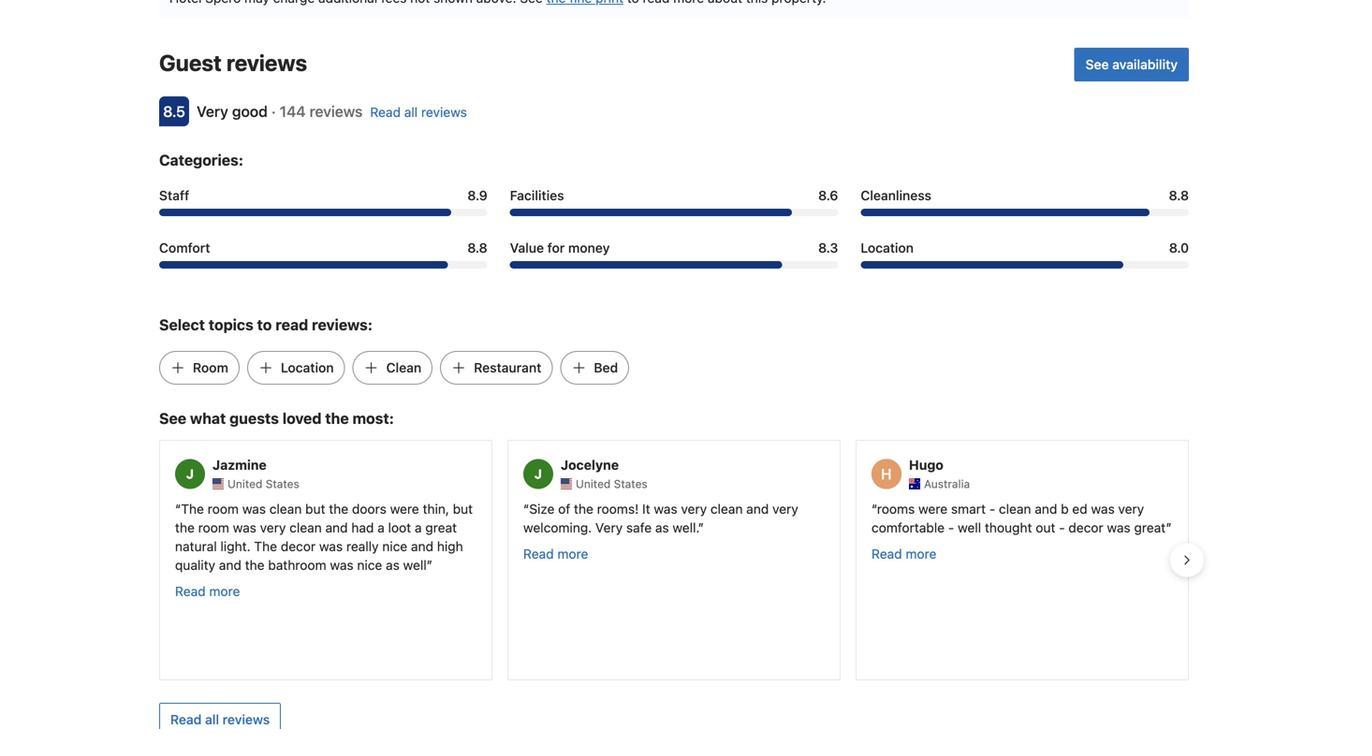 Task type: locate. For each thing, give the bounding box(es) containing it.
see availability
[[1086, 57, 1178, 72]]

8.8 up 8.0
[[1169, 188, 1189, 203]]

states for jocelyne
[[614, 478, 648, 491]]

1 a from the left
[[378, 520, 385, 536]]

0 horizontal spatial j
[[186, 466, 194, 482]]

1 horizontal spatial read more button
[[523, 545, 589, 564]]

8.3
[[819, 240, 838, 256]]

" size of the rooms! it was very clean and very welcoming. very safe as well.
[[523, 502, 799, 536]]

reviews
[[227, 50, 307, 76], [310, 103, 363, 120], [421, 104, 467, 120], [223, 712, 270, 728]]

·
[[272, 103, 276, 120]]

" rooms were smart - clean and b ed was very comfortable -  well thought out - decor was great "
[[872, 502, 1172, 536]]

but
[[305, 502, 325, 517], [453, 502, 473, 517]]

comfortable
[[872, 520, 945, 536]]

the right light.
[[254, 539, 277, 555]]

0 horizontal spatial see
[[159, 410, 186, 428]]

location down cleanliness
[[861, 240, 914, 256]]

decor inside " the room was clean but the doors were thin, but the room was very clean and had a loot a great natural light. the decor was really nice and high quality and the bathroom was nice as well
[[281, 539, 316, 555]]

australia image
[[909, 479, 921, 490]]

8.5
[[163, 103, 185, 120]]

1 " from the left
[[175, 502, 181, 517]]

0 horizontal spatial all
[[205, 712, 219, 728]]

see left "what"
[[159, 410, 186, 428]]

2 were from the left
[[919, 502, 948, 517]]

1 vertical spatial decor
[[281, 539, 316, 555]]

the up natural
[[181, 502, 204, 517]]

safe
[[626, 520, 652, 536]]

1 horizontal spatial united states
[[576, 478, 648, 491]]

0 vertical spatial the
[[181, 502, 204, 517]]

1 horizontal spatial united
[[576, 478, 611, 491]]

8.8
[[1169, 188, 1189, 203], [468, 240, 488, 256]]

-
[[990, 502, 996, 517], [949, 520, 955, 536], [1059, 520, 1065, 536]]

1 vertical spatial 8.8
[[468, 240, 488, 256]]

as inside " the room was clean but the doors were thin, but the room was very clean and had a loot a great natural light. the decor was really nice and high quality and the bathroom was nice as well
[[386, 558, 400, 573]]

read more button down quality
[[175, 583, 240, 601]]

1 horizontal spatial decor
[[1069, 520, 1104, 536]]

- right smart
[[990, 502, 996, 517]]

value for money
[[510, 240, 610, 256]]

- down smart
[[949, 520, 955, 536]]

location down read
[[281, 360, 334, 376]]

see
[[1086, 57, 1109, 72], [159, 410, 186, 428]]

2 horizontal spatial "
[[1166, 520, 1172, 536]]

decor
[[1069, 520, 1104, 536], [281, 539, 316, 555]]

see left availability
[[1086, 57, 1109, 72]]

good
[[232, 103, 268, 120]]

states up rooms!
[[614, 478, 648, 491]]

1 j from the left
[[186, 466, 194, 482]]

more for very
[[558, 547, 589, 562]]

well down loot
[[403, 558, 427, 573]]

2 " from the left
[[523, 502, 529, 517]]

0 vertical spatial nice
[[382, 539, 408, 555]]

the
[[325, 410, 349, 428], [329, 502, 349, 517], [574, 502, 594, 517], [175, 520, 195, 536], [245, 558, 265, 573]]

0 vertical spatial see
[[1086, 57, 1109, 72]]

1 horizontal spatial "
[[523, 502, 529, 517]]

more for -
[[906, 547, 937, 562]]

room
[[208, 502, 239, 517], [198, 520, 229, 536]]

" up welcoming.
[[523, 502, 529, 517]]

0 vertical spatial as
[[655, 520, 669, 536]]

1 vertical spatial as
[[386, 558, 400, 573]]

" inside " size of the rooms! it was very clean and very welcoming. very safe as well.
[[523, 502, 529, 517]]

as inside " size of the rooms! it was very clean and very welcoming. very safe as well.
[[655, 520, 669, 536]]

more down comfortable
[[906, 547, 937, 562]]

1 horizontal spatial well
[[958, 520, 982, 536]]

very inside " the room was clean but the doors were thin, but the room was very clean and had a loot a great natural light. the decor was really nice and high quality and the bathroom was nice as well
[[260, 520, 286, 536]]

3 " from the left
[[872, 502, 877, 517]]

0 horizontal spatial states
[[266, 478, 299, 491]]

2 horizontal spatial more
[[906, 547, 937, 562]]

1 horizontal spatial "
[[698, 520, 704, 536]]

out
[[1036, 520, 1056, 536]]

well down smart
[[958, 520, 982, 536]]

0 horizontal spatial -
[[949, 520, 955, 536]]

read
[[370, 104, 401, 120], [523, 547, 554, 562], [872, 547, 902, 562], [175, 584, 206, 599], [170, 712, 202, 728]]

nice down loot
[[382, 539, 408, 555]]

cleanliness
[[861, 188, 932, 203]]

8.6
[[819, 188, 838, 203]]

1 horizontal spatial very
[[596, 520, 623, 536]]

very
[[197, 103, 228, 120], [596, 520, 623, 536]]

location
[[861, 240, 914, 256], [281, 360, 334, 376]]

" for but
[[427, 558, 433, 573]]

0 horizontal spatial more
[[209, 584, 240, 599]]

2 great from the left
[[1135, 520, 1166, 536]]

read for " rooms were smart - clean and b ed was very comfortable -  well thought out - decor was great "
[[872, 547, 902, 562]]

0 horizontal spatial as
[[386, 558, 400, 573]]

read more
[[523, 547, 589, 562], [872, 547, 937, 562], [175, 584, 240, 599]]

reviews:
[[312, 316, 373, 334]]

1 states from the left
[[266, 478, 299, 491]]

0 vertical spatial very
[[197, 103, 228, 120]]

location 8.0 meter
[[861, 261, 1189, 269]]

" inside " the room was clean but the doors were thin, but the room was very clean and had a loot a great natural light. the decor was really nice and high quality and the bathroom was nice as well
[[175, 502, 181, 517]]

8.8 for cleanliness
[[1169, 188, 1189, 203]]

1 horizontal spatial more
[[558, 547, 589, 562]]

very down rooms!
[[596, 520, 623, 536]]

states
[[266, 478, 299, 491], [614, 478, 648, 491]]

2 horizontal spatial read more button
[[872, 545, 937, 564]]

1 horizontal spatial j
[[535, 466, 542, 482]]

1 vertical spatial nice
[[357, 558, 382, 573]]

and inside " size of the rooms! it was very clean and very welcoming. very safe as well.
[[747, 502, 769, 517]]

were down australia
[[919, 502, 948, 517]]

1 great from the left
[[425, 520, 457, 536]]

1 horizontal spatial states
[[614, 478, 648, 491]]

thought
[[985, 520, 1032, 536]]

j for jazmine
[[186, 466, 194, 482]]

see for see availability
[[1086, 57, 1109, 72]]

the left doors
[[329, 502, 349, 517]]

2 but from the left
[[453, 502, 473, 517]]

j left united states icon
[[535, 466, 542, 482]]

0 horizontal spatial united
[[228, 478, 263, 491]]

the down light.
[[245, 558, 265, 573]]

united for was
[[228, 478, 263, 491]]

0 horizontal spatial were
[[390, 502, 419, 517]]

room down united states image
[[208, 502, 239, 517]]

2 horizontal spatial "
[[872, 502, 877, 517]]

j
[[186, 466, 194, 482], [535, 466, 542, 482]]

0 vertical spatial decor
[[1069, 520, 1104, 536]]

read more button for " size of the rooms! it was very clean and very welcoming. very safe as well.
[[523, 545, 589, 564]]

b
[[1061, 502, 1069, 517]]

staff
[[159, 188, 189, 203]]

united states up rooms!
[[576, 478, 648, 491]]

1 horizontal spatial but
[[453, 502, 473, 517]]

0 horizontal spatial "
[[427, 558, 433, 573]]

0 horizontal spatial a
[[378, 520, 385, 536]]

read more down welcoming.
[[523, 547, 589, 562]]

0 horizontal spatial decor
[[281, 539, 316, 555]]

- right out
[[1059, 520, 1065, 536]]

2 j from the left
[[535, 466, 542, 482]]

all inside button
[[205, 712, 219, 728]]

0 horizontal spatial location
[[281, 360, 334, 376]]

"
[[175, 502, 181, 517], [523, 502, 529, 517], [872, 502, 877, 517]]

smart
[[951, 502, 986, 517]]

read more button down comfortable
[[872, 545, 937, 564]]

read more for " the room was clean but the doors were thin, but the room was very clean and had a loot a great natural light. the decor was really nice and high quality and the bathroom was nice as well
[[175, 584, 240, 599]]

well inside " rooms were smart - clean and b ed was very comfortable -  well thought out - decor was great "
[[958, 520, 982, 536]]

read more for " rooms were smart - clean and b ed was very comfortable -  well thought out - decor was great "
[[872, 547, 937, 562]]

1 were from the left
[[390, 502, 419, 517]]

1 vertical spatial well
[[403, 558, 427, 573]]

read more for " size of the rooms! it was very clean and very welcoming. very safe as well.
[[523, 547, 589, 562]]

decor up bathroom at the left bottom of the page
[[281, 539, 316, 555]]

" for very
[[698, 520, 704, 536]]

well
[[958, 520, 982, 536], [403, 558, 427, 573]]

1 horizontal spatial read more
[[523, 547, 589, 562]]

states down the jazmine
[[266, 478, 299, 491]]

and
[[747, 502, 769, 517], [1035, 502, 1058, 517], [325, 520, 348, 536], [411, 539, 434, 555], [219, 558, 242, 573]]

1 horizontal spatial were
[[919, 502, 948, 517]]

money
[[568, 240, 610, 256]]

see what guests loved the most:
[[159, 410, 394, 428]]

read more button down welcoming.
[[523, 545, 589, 564]]

2 united from the left
[[576, 478, 611, 491]]

1 vertical spatial see
[[159, 410, 186, 428]]

more
[[558, 547, 589, 562], [906, 547, 937, 562], [209, 584, 240, 599]]

0 horizontal spatial 8.8
[[468, 240, 488, 256]]

guest reviews
[[159, 50, 307, 76]]

it
[[642, 502, 650, 517]]

very left good
[[197, 103, 228, 120]]

as down loot
[[386, 558, 400, 573]]

jocelyne
[[561, 457, 619, 473]]

2 horizontal spatial read more
[[872, 547, 937, 562]]

was
[[242, 502, 266, 517], [654, 502, 678, 517], [1091, 502, 1115, 517], [233, 520, 257, 536], [1107, 520, 1131, 536], [319, 539, 343, 555], [330, 558, 354, 573]]

1 horizontal spatial 8.8
[[1169, 188, 1189, 203]]

comfort
[[159, 240, 210, 256]]

united states
[[228, 478, 299, 491], [576, 478, 648, 491]]

" up comfortable
[[872, 502, 877, 517]]

1 vertical spatial the
[[254, 539, 277, 555]]

1 vertical spatial location
[[281, 360, 334, 376]]

read more down quality
[[175, 584, 240, 599]]

as
[[655, 520, 669, 536], [386, 558, 400, 573]]

1 horizontal spatial see
[[1086, 57, 1109, 72]]

read more down comfortable
[[872, 547, 937, 562]]

what
[[190, 410, 226, 428]]

nice down the really
[[357, 558, 382, 573]]

8.8 left 'value'
[[468, 240, 488, 256]]

j left united states image
[[186, 466, 194, 482]]

the
[[181, 502, 204, 517], [254, 539, 277, 555]]

0 horizontal spatial read more
[[175, 584, 240, 599]]

"
[[698, 520, 704, 536], [1166, 520, 1172, 536], [427, 558, 433, 573]]

2 a from the left
[[415, 520, 422, 536]]

8.8 for comfort
[[468, 240, 488, 256]]

clean
[[270, 502, 302, 517], [711, 502, 743, 517], [999, 502, 1032, 517], [290, 520, 322, 536]]

room up natural
[[198, 520, 229, 536]]

decor down ed
[[1069, 520, 1104, 536]]

most:
[[353, 410, 394, 428]]

were inside " rooms were smart - clean and b ed was very comfortable -  well thought out - decor was great "
[[919, 502, 948, 517]]

see inside button
[[1086, 57, 1109, 72]]

as left the well. in the bottom of the page
[[655, 520, 669, 536]]

1 horizontal spatial all
[[404, 104, 418, 120]]

read more button
[[523, 545, 589, 564], [872, 545, 937, 564], [175, 583, 240, 601]]

0 horizontal spatial but
[[305, 502, 325, 517]]

great
[[425, 520, 457, 536], [1135, 520, 1166, 536]]

were
[[390, 502, 419, 517], [919, 502, 948, 517]]

0 horizontal spatial read all reviews
[[170, 712, 270, 728]]

more down welcoming.
[[558, 547, 589, 562]]

united down jocelyne
[[576, 478, 611, 491]]

united states down the jazmine
[[228, 478, 299, 491]]

rooms
[[877, 502, 915, 517]]

0 horizontal spatial read more button
[[175, 583, 240, 601]]

1 vertical spatial room
[[198, 520, 229, 536]]

2 united states from the left
[[576, 478, 648, 491]]

1 horizontal spatial as
[[655, 520, 669, 536]]

" up natural
[[175, 502, 181, 517]]

united down the jazmine
[[228, 478, 263, 491]]

0 horizontal spatial great
[[425, 520, 457, 536]]

1 horizontal spatial the
[[254, 539, 277, 555]]

a right loot
[[415, 520, 422, 536]]

to
[[257, 316, 272, 334]]

0 vertical spatial well
[[958, 520, 982, 536]]

0 vertical spatial all
[[404, 104, 418, 120]]

1 united from the left
[[228, 478, 263, 491]]

great inside " the room was clean but the doors were thin, but the room was very clean and had a loot a great natural light. the decor was really nice and high quality and the bathroom was nice as well
[[425, 520, 457, 536]]

united
[[228, 478, 263, 491], [576, 478, 611, 491]]

the right "of"
[[574, 502, 594, 517]]

1 vertical spatial read all reviews
[[170, 712, 270, 728]]

review categories element
[[159, 149, 244, 171]]

but left doors
[[305, 502, 325, 517]]

facilities 8.6 meter
[[510, 209, 838, 216]]

but right thin,
[[453, 502, 473, 517]]

jazmine
[[213, 457, 267, 473]]

0 horizontal spatial very
[[197, 103, 228, 120]]

value
[[510, 240, 544, 256]]

categories:
[[159, 151, 244, 169]]

light.
[[221, 539, 251, 555]]

1 horizontal spatial great
[[1135, 520, 1166, 536]]

cleanliness 8.8 meter
[[861, 209, 1189, 216]]

very inside " rooms were smart - clean and b ed was very comfortable -  well thought out - decor was great "
[[1119, 502, 1145, 517]]

read all reviews
[[370, 104, 467, 120], [170, 712, 270, 728]]

1 horizontal spatial location
[[861, 240, 914, 256]]

rated very good element
[[197, 103, 268, 120]]

the right "loved" on the left bottom of the page
[[325, 410, 349, 428]]

2 states from the left
[[614, 478, 648, 491]]

0 horizontal spatial "
[[175, 502, 181, 517]]

1 vertical spatial very
[[596, 520, 623, 536]]

were up loot
[[390, 502, 419, 517]]

0 vertical spatial read all reviews
[[370, 104, 467, 120]]

1 horizontal spatial a
[[415, 520, 422, 536]]

0 vertical spatial 8.8
[[1169, 188, 1189, 203]]

very
[[681, 502, 707, 517], [773, 502, 799, 517], [1119, 502, 1145, 517], [260, 520, 286, 536]]

all
[[404, 104, 418, 120], [205, 712, 219, 728]]

a right "had"
[[378, 520, 385, 536]]

" inside " rooms were smart - clean and b ed was very comfortable -  well thought out - decor was great "
[[872, 502, 877, 517]]

clean inside " size of the rooms! it was very clean and very welcoming. very safe as well.
[[711, 502, 743, 517]]

" for " the room was clean but the doors were thin, but the room was very clean and had a loot a great natural light. the decor was really nice and high quality and the bathroom was nice as well
[[175, 502, 181, 517]]

restaurant
[[474, 360, 542, 376]]

nice
[[382, 539, 408, 555], [357, 558, 382, 573]]

1 united states from the left
[[228, 478, 299, 491]]

hugo
[[909, 457, 944, 473]]

more down quality
[[209, 584, 240, 599]]

a
[[378, 520, 385, 536], [415, 520, 422, 536]]

read more button for " the room was clean but the doors were thin, but the room was very clean and had a loot a great natural light. the decor was really nice and high quality and the bathroom was nice as well
[[175, 583, 240, 601]]

0 horizontal spatial united states
[[228, 478, 299, 491]]

1 horizontal spatial read all reviews
[[370, 104, 467, 120]]

reviews inside button
[[223, 712, 270, 728]]

0 horizontal spatial well
[[403, 558, 427, 573]]

1 vertical spatial all
[[205, 712, 219, 728]]



Task type: vqa. For each thing, say whether or not it's contained in the screenshot.
from in Fly worldwide with Booking.com Flights from wherever you are to wherever you want to go
no



Task type: describe. For each thing, give the bounding box(es) containing it.
guest reviews element
[[159, 48, 1067, 78]]

select
[[159, 316, 205, 334]]

more for room
[[209, 584, 240, 599]]

2 horizontal spatial -
[[1059, 520, 1065, 536]]

states for jazmine
[[266, 478, 299, 491]]

united for the
[[576, 478, 611, 491]]

loot
[[388, 520, 411, 536]]

was inside " size of the rooms! it was very clean and very welcoming. very safe as well.
[[654, 502, 678, 517]]

had
[[352, 520, 374, 536]]

" for " rooms were smart - clean and b ed was very comfortable -  well thought out - decor was great "
[[872, 502, 877, 517]]

comfort 8.8 meter
[[159, 261, 488, 269]]

and inside " rooms were smart - clean and b ed was very comfortable -  well thought out - decor was great "
[[1035, 502, 1058, 517]]

1 horizontal spatial -
[[990, 502, 996, 517]]

read more button for " rooms were smart - clean and b ed was very comfortable -  well thought out - decor was great "
[[872, 545, 937, 564]]

value for money 8.3 meter
[[510, 261, 838, 269]]

guests
[[230, 410, 279, 428]]

0 vertical spatial room
[[208, 502, 239, 517]]

1 but from the left
[[305, 502, 325, 517]]

read inside button
[[170, 712, 202, 728]]

well inside " the room was clean but the doors were thin, but the room was very clean and had a loot a great natural light. the decor was really nice and high quality and the bathroom was nice as well
[[403, 558, 427, 573]]

united states for jocelyne
[[576, 478, 648, 491]]

the inside " size of the rooms! it was very clean and very welcoming. very safe as well.
[[574, 502, 594, 517]]

read all reviews button
[[159, 703, 281, 730]]

very good · 144 reviews
[[197, 103, 363, 120]]

staff 8.9 meter
[[159, 209, 488, 216]]

0 vertical spatial location
[[861, 240, 914, 256]]

quality
[[175, 558, 215, 573]]

" for " size of the rooms! it was very clean and very welcoming. very safe as well.
[[523, 502, 529, 517]]

this is a carousel with rotating slides. it displays featured reviews of the property. use next and previous buttons to navigate. region
[[144, 432, 1204, 688]]

read
[[276, 316, 308, 334]]

" the room was clean but the doors were thin, but the room was very clean and had a loot a great natural light. the decor was really nice and high quality and the bathroom was nice as well
[[175, 502, 473, 573]]

really
[[346, 539, 379, 555]]

rooms!
[[597, 502, 639, 517]]

doors
[[352, 502, 387, 517]]

the up natural
[[175, 520, 195, 536]]

scored 8.5 element
[[159, 97, 189, 127]]

united states for jazmine
[[228, 478, 299, 491]]

of
[[558, 502, 571, 517]]

high
[[437, 539, 463, 555]]

read all reviews inside button
[[170, 712, 270, 728]]

australia
[[924, 478, 970, 491]]

ed
[[1073, 502, 1088, 517]]

144
[[280, 103, 306, 120]]

decor inside " rooms were smart - clean and b ed was very comfortable -  well thought out - decor was great "
[[1069, 520, 1104, 536]]

well.
[[673, 520, 698, 536]]

bed
[[594, 360, 618, 376]]

8.9
[[468, 188, 488, 203]]

read for " the room was clean but the doors were thin, but the room was very clean and had a loot a great natural light. the decor was really nice and high quality and the bathroom was nice as well
[[175, 584, 206, 599]]

select topics to read reviews:
[[159, 316, 373, 334]]

see for see what guests loved the most:
[[159, 410, 186, 428]]

united states image
[[213, 479, 224, 490]]

room
[[193, 360, 228, 376]]

read for " size of the rooms! it was very clean and very welcoming. very safe as well.
[[523, 547, 554, 562]]

thin,
[[423, 502, 449, 517]]

guest
[[159, 50, 222, 76]]

facilities
[[510, 188, 564, 203]]

availability
[[1113, 57, 1178, 72]]

0 horizontal spatial the
[[181, 502, 204, 517]]

united states image
[[561, 479, 572, 490]]

were inside " the room was clean but the doors were thin, but the room was very clean and had a loot a great natural light. the decor was really nice and high quality and the bathroom was nice as well
[[390, 502, 419, 517]]

great inside " rooms were smart - clean and b ed was very comfortable -  well thought out - decor was great "
[[1135, 520, 1166, 536]]

topics
[[209, 316, 254, 334]]

clean inside " rooms were smart - clean and b ed was very comfortable -  well thought out - decor was great "
[[999, 502, 1032, 517]]

see availability button
[[1075, 48, 1189, 82]]

for
[[548, 240, 565, 256]]

" inside " rooms were smart - clean and b ed was very comfortable -  well thought out - decor was great "
[[1166, 520, 1172, 536]]

very inside " size of the rooms! it was very clean and very welcoming. very safe as well.
[[596, 520, 623, 536]]

natural
[[175, 539, 217, 555]]

bathroom
[[268, 558, 326, 573]]

8.0
[[1169, 240, 1189, 256]]

j for jocelyne
[[535, 466, 542, 482]]

welcoming.
[[523, 520, 592, 536]]

loved
[[283, 410, 322, 428]]

clean
[[386, 360, 422, 376]]

size
[[529, 502, 555, 517]]



